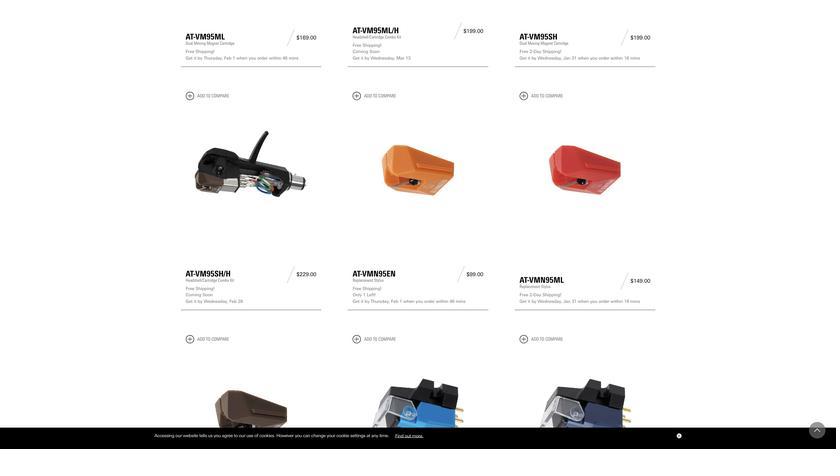 Task type: describe. For each thing, give the bounding box(es) containing it.
moving for vm95sh
[[528, 41, 540, 46]]

shipping! for free shipping! only 1 left! get it by thursday, feb 1 when you order within 46 mins
[[363, 286, 382, 291]]

replacement for vmn95en
[[353, 278, 373, 283]]

add to compare button for the vm510cb image
[[353, 336, 396, 344]]

divider line image for at-vm95sh/h
[[285, 267, 297, 283]]

get inside free shipping! only 1 left! get it by thursday, feb 1 when you order within 46 mins
[[353, 299, 360, 304]]

46 inside free shipping! get it by thursday, feb 1 when you order within 46 mins
[[283, 56, 288, 61]]

mins inside free shipping! get it by thursday, feb 1 when you order within 46 mins
[[289, 56, 299, 61]]

free inside free shipping! coming soon get it by wednesday, mar 13
[[353, 43, 362, 48]]

at- for vm95sh
[[520, 32, 530, 42]]

combo for vm95sh/h
[[218, 278, 229, 283]]

can
[[303, 434, 310, 439]]

add for the at vmn95ml image's add to compare button
[[531, 93, 539, 99]]

to for vm520eb image's add to compare button
[[540, 337, 545, 343]]

cookie
[[337, 434, 349, 439]]

headshell/cartridge for vm95ml/h
[[353, 35, 384, 40]]

at
[[367, 434, 370, 439]]

vmn95ml
[[530, 276, 564, 285]]

46 inside free shipping! only 1 left! get it by thursday, feb 1 when you order within 46 mins
[[450, 299, 455, 304]]

free shipping! get it by thursday, feb 1 when you order within 46 mins
[[186, 49, 299, 61]]

1 inside free shipping! get it by thursday, feb 1 when you order within 46 mins
[[233, 56, 235, 61]]

1 2 from the top
[[530, 49, 532, 54]]

find out more. link
[[390, 431, 429, 441]]

shipping! for free shipping! coming soon get it by wednesday, feb 28
[[196, 286, 215, 291]]

add to compare button for the at vmn95ml image
[[520, 92, 563, 100]]

free down at-vm95sh dual moving magnet cartridge
[[520, 49, 529, 54]]

within inside free shipping! get it by thursday, feb 1 when you order within 46 mins
[[269, 56, 281, 61]]

at-vmn95ml replacement stylus
[[520, 276, 564, 290]]

combo for vm95ml/h
[[385, 35, 396, 40]]

add to compare for vm520eb image's add to compare button
[[531, 337, 563, 343]]

$199.00 for vm95sh
[[631, 35, 651, 41]]

it inside free shipping! coming soon get it by wednesday, feb 28
[[194, 299, 197, 304]]

wednesday, down at-vm95sh dual moving magnet cartridge
[[538, 56, 562, 61]]

vm510cb image
[[353, 349, 484, 450]]

vm95sh/h
[[196, 269, 231, 279]]

add to compare for add to compare button related to at vm95sh/h image
[[197, 93, 229, 99]]

divider line image for at-vm95ml/h
[[452, 23, 464, 40]]

arrow up image
[[815, 428, 821, 434]]

coming for wednesday, mar 13
[[353, 49, 368, 54]]

only
[[353, 293, 362, 298]]

divider line image for at-vmn95en
[[455, 267, 467, 283]]

tells
[[199, 434, 207, 439]]

thursday, inside free shipping! get it by thursday, feb 1 when you order within 46 mins
[[204, 56, 223, 61]]

wednesday, inside free shipping! coming soon get it by wednesday, feb 28
[[204, 299, 228, 304]]

it inside free shipping! coming soon get it by wednesday, mar 13
[[361, 56, 364, 61]]

free shipping! only 1 left! get it by thursday, feb 1 when you order within 46 mins
[[353, 286, 466, 304]]

get inside free shipping! get it by thursday, feb 1 when you order within 46 mins
[[186, 56, 193, 61]]

mar
[[397, 56, 405, 61]]

free shipping! coming soon get it by wednesday, mar 13
[[353, 43, 411, 61]]

2 16 from the top
[[624, 299, 629, 304]]

vm520eb image
[[520, 349, 651, 450]]

dual for at-vm95ml
[[186, 41, 193, 46]]

$169.00
[[297, 35, 317, 41]]

free inside free shipping! get it by thursday, feb 1 when you order within 46 mins
[[186, 49, 194, 54]]

at-vmn95en replacement stylus
[[353, 269, 396, 283]]

order inside free shipping! only 1 left! get it by thursday, feb 1 when you order within 46 mins
[[424, 299, 435, 304]]

divider line image for at-vm95ml
[[285, 29, 297, 46]]

add to compare for the vm510cb image add to compare button
[[364, 337, 396, 343]]

free inside free shipping! coming soon get it by wednesday, feb 28
[[186, 286, 194, 291]]

cookies.
[[259, 434, 275, 439]]

get down at-vmn95ml replacement stylus
[[520, 299, 527, 304]]

magnet for vm95sh
[[541, 41, 553, 46]]

when inside free shipping! get it by thursday, feb 1 when you order within 46 mins
[[237, 56, 248, 61]]

it inside free shipping! get it by thursday, feb 1 when you order within 46 mins
[[194, 56, 197, 61]]

compare for the vm510cb image add to compare button
[[379, 337, 396, 343]]

soon for wednesday, mar 13
[[370, 49, 380, 54]]

free down at-vmn95ml replacement stylus
[[520, 293, 529, 298]]

settings
[[350, 434, 366, 439]]

accessing our website tells us you agree to our use of cookies. however you can change your cookie settings at any time.
[[154, 434, 390, 439]]

compare for add to compare button corresponding to at vmn95sh image
[[212, 337, 229, 343]]

to for add to compare button related to at vm95sh/h image
[[206, 93, 211, 99]]

1 free 2 -day shipping! get it by wednesday, jan 31 when you order within 16 mins from the top
[[520, 49, 640, 61]]

however
[[277, 434, 294, 439]]

at-vm95ml dual moving magnet cartridge
[[186, 32, 235, 46]]

find
[[395, 434, 404, 439]]

shipping! for free shipping! coming soon get it by wednesday, mar 13
[[363, 43, 382, 48]]

1 horizontal spatial 1
[[363, 293, 366, 298]]

within inside free shipping! only 1 left! get it by thursday, feb 1 when you order within 46 mins
[[436, 299, 449, 304]]

at-vm95sh dual moving magnet cartridge
[[520, 32, 569, 46]]

$99.00
[[467, 272, 484, 278]]

by down at-vmn95ml replacement stylus
[[532, 299, 537, 304]]

add for add to compare button corresponding to at vmn95sh image
[[197, 337, 205, 343]]

headshell/cartridge for vm95sh/h
[[186, 278, 217, 283]]

us
[[208, 434, 213, 439]]

change
[[311, 434, 326, 439]]

thursday, inside free shipping! only 1 left! get it by thursday, feb 1 when you order within 46 mins
[[371, 299, 390, 304]]

any
[[372, 434, 378, 439]]

mins inside free shipping! only 1 left! get it by thursday, feb 1 when you order within 46 mins
[[456, 299, 466, 304]]

at vmn95sh image
[[186, 349, 317, 450]]

13
[[406, 56, 411, 61]]

shipping! down at-vm95sh dual moving magnet cartridge
[[543, 49, 562, 54]]

of
[[255, 434, 258, 439]]

by inside free shipping! coming soon get it by wednesday, feb 28
[[198, 299, 203, 304]]

$199.00 for vm95ml/h
[[464, 28, 484, 34]]

stylus for vmn95ml
[[541, 285, 551, 290]]

at vmn95en image
[[353, 106, 484, 236]]

2 vertical spatial 1
[[400, 299, 402, 304]]

2 - from the top
[[532, 293, 534, 298]]

$229.00
[[297, 272, 317, 278]]



Task type: vqa. For each thing, say whether or not it's contained in the screenshot.
the middle 'at'
no



Task type: locate. For each thing, give the bounding box(es) containing it.
free down the at-vm95sh/h headshell/cartridge combo kit
[[186, 286, 194, 291]]

headshell/cartridge up free shipping! coming soon get it by wednesday, mar 13
[[353, 35, 384, 40]]

cartridge
[[220, 41, 235, 46], [554, 41, 569, 46]]

0 horizontal spatial replacement
[[353, 278, 373, 283]]

wednesday, inside free shipping! coming soon get it by wednesday, mar 13
[[371, 56, 395, 61]]

1 horizontal spatial soon
[[370, 49, 380, 54]]

1 vertical spatial jan
[[564, 299, 571, 304]]

day down at-vmn95ml replacement stylus
[[534, 293, 542, 298]]

add to compare
[[197, 93, 229, 99], [364, 93, 396, 99], [531, 93, 563, 99], [197, 337, 229, 343], [364, 337, 396, 343], [531, 337, 563, 343]]

thursday,
[[204, 56, 223, 61], [371, 299, 390, 304]]

divider line image for at-vm95sh
[[619, 29, 631, 46]]

0 horizontal spatial $199.00
[[464, 28, 484, 34]]

shipping! down at-vm95ml/h headshell/cartridge combo kit
[[363, 43, 382, 48]]

add to compare button for at vmn95en image
[[353, 92, 396, 100]]

magnet inside at-vm95sh dual moving magnet cartridge
[[541, 41, 553, 46]]

vmn95en
[[363, 269, 396, 279]]

1 jan from the top
[[564, 56, 571, 61]]

at- for vmn95en
[[353, 269, 363, 279]]

stylus inside at-vmn95ml replacement stylus
[[541, 285, 551, 290]]

1 horizontal spatial headshell/cartridge
[[353, 35, 384, 40]]

16
[[624, 56, 629, 61], [624, 299, 629, 304]]

shipping! inside free shipping! coming soon get it by wednesday, mar 13
[[363, 43, 382, 48]]

0 horizontal spatial dual
[[186, 41, 193, 46]]

add for the vm510cb image add to compare button
[[364, 337, 372, 343]]

1 vertical spatial 31
[[572, 299, 577, 304]]

0 vertical spatial jan
[[564, 56, 571, 61]]

1 vertical spatial free 2 -day shipping! get it by wednesday, jan 31 when you order within 16 mins
[[520, 293, 640, 304]]

1 magnet from the left
[[207, 41, 219, 46]]

1 vertical spatial 1
[[363, 293, 366, 298]]

0 vertical spatial 16
[[624, 56, 629, 61]]

shipping! up left! at left bottom
[[363, 286, 382, 291]]

thursday, down left! at left bottom
[[371, 299, 390, 304]]

add to compare button for at vmn95sh image
[[186, 336, 229, 344]]

combo up free shipping! coming soon get it by wednesday, mar 13
[[385, 35, 396, 40]]

it down "only"
[[361, 299, 364, 304]]

day
[[534, 49, 542, 54], [534, 293, 542, 298]]

add to compare button for vm520eb image
[[520, 336, 563, 344]]

agree
[[222, 434, 233, 439]]

1 horizontal spatial coming
[[353, 49, 368, 54]]

it down at-vm95ml dual moving magnet cartridge
[[194, 56, 197, 61]]

add for vm520eb image's add to compare button
[[531, 337, 539, 343]]

1 horizontal spatial kit
[[397, 35, 401, 40]]

coming for wednesday, feb 28
[[186, 293, 201, 298]]

divider line image for at-vmn95ml
[[619, 273, 631, 290]]

at- for vmn95ml
[[520, 276, 530, 285]]

1 vertical spatial combo
[[218, 278, 229, 283]]

wednesday,
[[371, 56, 395, 61], [538, 56, 562, 61], [204, 299, 228, 304], [538, 299, 562, 304]]

replacement
[[353, 278, 373, 283], [520, 285, 540, 290]]

vm95ml
[[196, 32, 225, 42]]

1 vertical spatial thursday,
[[371, 299, 390, 304]]

it
[[194, 56, 197, 61], [361, 56, 364, 61], [528, 56, 531, 61], [194, 299, 197, 304], [361, 299, 364, 304], [528, 299, 531, 304]]

soon
[[370, 49, 380, 54], [203, 293, 213, 298]]

you
[[249, 56, 256, 61], [591, 56, 598, 61], [416, 299, 423, 304], [591, 299, 598, 304], [214, 434, 221, 439], [295, 434, 302, 439]]

at-vm95ml/h headshell/cartridge combo kit
[[353, 26, 401, 40]]

free shipping! coming soon get it by wednesday, feb 28
[[186, 286, 243, 304]]

get down "only"
[[353, 299, 360, 304]]

stylus inside at-vmn95en replacement stylus
[[374, 278, 384, 283]]

at vm95sh/h image
[[186, 106, 317, 236]]

feb
[[224, 56, 232, 61], [230, 299, 237, 304], [391, 299, 399, 304]]

at- inside at-vmn95en replacement stylus
[[353, 269, 363, 279]]

feb inside free shipping! only 1 left! get it by thursday, feb 1 when you order within 46 mins
[[391, 299, 399, 304]]

headshell/cartridge inside at-vm95ml/h headshell/cartridge combo kit
[[353, 35, 384, 40]]

compare for the at vmn95ml image's add to compare button
[[546, 93, 563, 99]]

0 vertical spatial 31
[[572, 56, 577, 61]]

jan
[[564, 56, 571, 61], [564, 299, 571, 304]]

replacement for vmn95ml
[[520, 285, 540, 290]]

2 moving from the left
[[528, 41, 540, 46]]

2 jan from the top
[[564, 299, 571, 304]]

0 horizontal spatial soon
[[203, 293, 213, 298]]

2
[[530, 49, 532, 54], [530, 293, 532, 298]]

1 our from the left
[[176, 434, 182, 439]]

when inside free shipping! only 1 left! get it by thursday, feb 1 when you order within 46 mins
[[404, 299, 415, 304]]

get down at-vm95ml/h headshell/cartridge combo kit
[[353, 56, 360, 61]]

combo inside the at-vm95sh/h headshell/cartridge combo kit
[[218, 278, 229, 283]]

0 horizontal spatial cartridge
[[220, 41, 235, 46]]

it down at-vmn95ml replacement stylus
[[528, 299, 531, 304]]

1 vertical spatial 46
[[450, 299, 455, 304]]

1 vertical spatial 16
[[624, 299, 629, 304]]

0 vertical spatial day
[[534, 49, 542, 54]]

cartridge for vm95sh
[[554, 41, 569, 46]]

shipping! inside free shipping! get it by thursday, feb 1 when you order within 46 mins
[[196, 49, 215, 54]]

combo inside at-vm95ml/h headshell/cartridge combo kit
[[385, 35, 396, 40]]

0 horizontal spatial combo
[[218, 278, 229, 283]]

free inside free shipping! only 1 left! get it by thursday, feb 1 when you order within 46 mins
[[353, 286, 362, 291]]

accessing
[[154, 434, 174, 439]]

you inside free shipping! only 1 left! get it by thursday, feb 1 when you order within 46 mins
[[416, 299, 423, 304]]

get inside free shipping! coming soon get it by wednesday, feb 28
[[186, 299, 193, 304]]

soon inside free shipping! coming soon get it by wednesday, feb 28
[[203, 293, 213, 298]]

0 horizontal spatial coming
[[186, 293, 201, 298]]

at-vm95sh/h headshell/cartridge combo kit
[[186, 269, 234, 283]]

free down at-vm95ml dual moving magnet cartridge
[[186, 49, 194, 54]]

soon inside free shipping! coming soon get it by wednesday, mar 13
[[370, 49, 380, 54]]

shipping!
[[363, 43, 382, 48], [196, 49, 215, 54], [543, 49, 562, 54], [196, 286, 215, 291], [363, 286, 382, 291], [543, 293, 562, 298]]

vm95sh
[[530, 32, 558, 42]]

to for the at vmn95ml image's add to compare button
[[540, 93, 545, 99]]

compare
[[212, 93, 229, 99], [379, 93, 396, 99], [546, 93, 563, 99], [212, 337, 229, 343], [379, 337, 396, 343], [546, 337, 563, 343]]

coming inside free shipping! coming soon get it by wednesday, mar 13
[[353, 49, 368, 54]]

1 cartridge from the left
[[220, 41, 235, 46]]

1 - from the top
[[532, 49, 534, 54]]

2 31 from the top
[[572, 299, 577, 304]]

get down the at-vm95sh/h headshell/cartridge combo kit
[[186, 299, 193, 304]]

compare for add to compare button related to at vm95sh/h image
[[212, 93, 229, 99]]

1 vertical spatial day
[[534, 293, 542, 298]]

0 vertical spatial kit
[[397, 35, 401, 40]]

by down left! at left bottom
[[365, 299, 370, 304]]

coming
[[353, 49, 368, 54], [186, 293, 201, 298]]

1 vertical spatial -
[[532, 293, 534, 298]]

jan down at-vm95sh dual moving magnet cartridge
[[564, 56, 571, 61]]

1 horizontal spatial magnet
[[541, 41, 553, 46]]

1 horizontal spatial dual
[[520, 41, 527, 46]]

moving for vm95ml
[[194, 41, 206, 46]]

wednesday, left 28
[[204, 299, 228, 304]]

cartridge inside at-vm95ml dual moving magnet cartridge
[[220, 41, 235, 46]]

stylus
[[374, 278, 384, 283], [541, 285, 551, 290]]

at- inside at-vmn95ml replacement stylus
[[520, 276, 530, 285]]

within
[[269, 56, 281, 61], [611, 56, 623, 61], [436, 299, 449, 304], [611, 299, 623, 304]]

0 vertical spatial soon
[[370, 49, 380, 54]]

kit up mar
[[397, 35, 401, 40]]

moving
[[194, 41, 206, 46], [528, 41, 540, 46]]

soon for wednesday, feb 28
[[203, 293, 213, 298]]

cross image
[[678, 435, 680, 438]]

free up "only"
[[353, 286, 362, 291]]

wednesday, left mar
[[371, 56, 395, 61]]

2 dual from the left
[[520, 41, 527, 46]]

headshell/cartridge inside the at-vm95sh/h headshell/cartridge combo kit
[[186, 278, 217, 283]]

2 horizontal spatial 1
[[400, 299, 402, 304]]

day down at-vm95sh dual moving magnet cartridge
[[534, 49, 542, 54]]

to for the vm510cb image add to compare button
[[373, 337, 378, 343]]

1 moving from the left
[[194, 41, 206, 46]]

coming down at-vm95ml/h headshell/cartridge combo kit
[[353, 49, 368, 54]]

you inside free shipping! get it by thursday, feb 1 when you order within 46 mins
[[249, 56, 256, 61]]

1 vertical spatial 2
[[530, 293, 532, 298]]

at- inside at-vm95ml/h headshell/cartridge combo kit
[[353, 26, 363, 35]]

cartridge for vm95ml
[[220, 41, 235, 46]]

left!
[[367, 293, 376, 298]]

free 2 -day shipping! get it by wednesday, jan 31 when you order within 16 mins
[[520, 49, 640, 61], [520, 293, 640, 304]]

at- inside at-vm95ml dual moving magnet cartridge
[[186, 32, 196, 42]]

thursday, down at-vm95ml dual moving magnet cartridge
[[204, 56, 223, 61]]

wednesday, down at-vmn95ml replacement stylus
[[538, 299, 562, 304]]

add to compare for add to compare button corresponding to at vmn95sh image
[[197, 337, 229, 343]]

at- inside at-vm95sh dual moving magnet cartridge
[[520, 32, 530, 42]]

get down at-vm95sh dual moving magnet cartridge
[[520, 56, 527, 61]]

1 horizontal spatial $199.00
[[631, 35, 651, 41]]

add
[[197, 93, 205, 99], [364, 93, 372, 99], [531, 93, 539, 99], [197, 337, 205, 343], [364, 337, 372, 343], [531, 337, 539, 343]]

shipping! inside free shipping! only 1 left! get it by thursday, feb 1 when you order within 46 mins
[[363, 286, 382, 291]]

shipping! down the at-vm95sh/h headshell/cartridge combo kit
[[196, 286, 215, 291]]

shipping! down vmn95ml
[[543, 293, 562, 298]]

add to compare for the at vmn95ml image's add to compare button
[[531, 93, 563, 99]]

28
[[238, 299, 243, 304]]

1 vertical spatial stylus
[[541, 285, 551, 290]]

by inside free shipping! get it by thursday, feb 1 when you order within 46 mins
[[198, 56, 203, 61]]

at- for vm95ml
[[186, 32, 196, 42]]

dual inside at-vm95sh dual moving magnet cartridge
[[520, 41, 527, 46]]

dual inside at-vm95ml dual moving magnet cartridge
[[186, 41, 193, 46]]

magnet
[[207, 41, 219, 46], [541, 41, 553, 46]]

get down at-vm95ml dual moving magnet cartridge
[[186, 56, 193, 61]]

kit for vm95sh/h
[[230, 278, 234, 283]]

kit inside at-vm95ml/h headshell/cartridge combo kit
[[397, 35, 401, 40]]

1 16 from the top
[[624, 56, 629, 61]]

our
[[176, 434, 182, 439], [239, 434, 245, 439]]

kit up free shipping! coming soon get it by wednesday, feb 28
[[230, 278, 234, 283]]

0 vertical spatial 46
[[283, 56, 288, 61]]

feb left 28
[[230, 299, 237, 304]]

moving inside at-vm95ml dual moving magnet cartridge
[[194, 41, 206, 46]]

0 vertical spatial 1
[[233, 56, 235, 61]]

1 horizontal spatial cartridge
[[554, 41, 569, 46]]

kit for vm95ml/h
[[397, 35, 401, 40]]

when
[[237, 56, 248, 61], [578, 56, 589, 61], [404, 299, 415, 304], [578, 299, 589, 304]]

magnet inside at-vm95ml dual moving magnet cartridge
[[207, 41, 219, 46]]

feb down at-vm95ml dual moving magnet cartridge
[[224, 56, 232, 61]]

at vmn95ml image
[[520, 106, 651, 236]]

order inside free shipping! get it by thursday, feb 1 when you order within 46 mins
[[257, 56, 268, 61]]

at-
[[353, 26, 363, 35], [186, 32, 196, 42], [520, 32, 530, 42], [186, 269, 196, 279], [353, 269, 363, 279], [520, 276, 530, 285]]

at- inside the at-vm95sh/h headshell/cartridge combo kit
[[186, 269, 196, 279]]

by inside free shipping! only 1 left! get it by thursday, feb 1 when you order within 46 mins
[[365, 299, 370, 304]]

our left use
[[239, 434, 245, 439]]

kit
[[397, 35, 401, 40], [230, 278, 234, 283]]

our left website
[[176, 434, 182, 439]]

0 vertical spatial 2
[[530, 49, 532, 54]]

magnet for vm95ml
[[207, 41, 219, 46]]

1
[[233, 56, 235, 61], [363, 293, 366, 298], [400, 299, 402, 304]]

1 day from the top
[[534, 49, 542, 54]]

compare for add to compare button for at vmn95en image
[[379, 93, 396, 99]]

1 vertical spatial soon
[[203, 293, 213, 298]]

46
[[283, 56, 288, 61], [450, 299, 455, 304]]

combo up free shipping! coming soon get it by wednesday, feb 28
[[218, 278, 229, 283]]

1 vertical spatial coming
[[186, 293, 201, 298]]

1 horizontal spatial our
[[239, 434, 245, 439]]

use
[[247, 434, 253, 439]]

it down at-vm95sh dual moving magnet cartridge
[[528, 56, 531, 61]]

coming inside free shipping! coming soon get it by wednesday, feb 28
[[186, 293, 201, 298]]

by down at-vm95ml dual moving magnet cartridge
[[198, 56, 203, 61]]

0 vertical spatial combo
[[385, 35, 396, 40]]

2 cartridge from the left
[[554, 41, 569, 46]]

add to compare button for at vm95sh/h image
[[186, 92, 229, 100]]

2 magnet from the left
[[541, 41, 553, 46]]

add to compare button
[[186, 92, 229, 100], [353, 92, 396, 100], [520, 92, 563, 100], [186, 336, 229, 344], [353, 336, 396, 344], [520, 336, 563, 344]]

1 horizontal spatial stylus
[[541, 285, 551, 290]]

by
[[198, 56, 203, 61], [365, 56, 370, 61], [532, 56, 537, 61], [198, 299, 203, 304], [365, 299, 370, 304], [532, 299, 537, 304]]

vm95ml/h
[[363, 26, 399, 35]]

0 vertical spatial coming
[[353, 49, 368, 54]]

compare for vm520eb image's add to compare button
[[546, 337, 563, 343]]

1 horizontal spatial moving
[[528, 41, 540, 46]]

1 dual from the left
[[186, 41, 193, 46]]

out
[[405, 434, 411, 439]]

0 horizontal spatial kit
[[230, 278, 234, 283]]

replacement inside at-vmn95en replacement stylus
[[353, 278, 373, 283]]

to for add to compare button corresponding to at vmn95sh image
[[206, 337, 211, 343]]

free
[[353, 43, 362, 48], [186, 49, 194, 54], [520, 49, 529, 54], [186, 286, 194, 291], [353, 286, 362, 291], [520, 293, 529, 298]]

$199.00
[[464, 28, 484, 34], [631, 35, 651, 41]]

replacement inside at-vmn95ml replacement stylus
[[520, 285, 540, 290]]

it down at-vm95ml/h headshell/cartridge combo kit
[[361, 56, 364, 61]]

jan down vmn95ml
[[564, 299, 571, 304]]

0 horizontal spatial our
[[176, 434, 182, 439]]

get
[[186, 56, 193, 61], [353, 56, 360, 61], [520, 56, 527, 61], [186, 299, 193, 304], [353, 299, 360, 304], [520, 299, 527, 304]]

0 vertical spatial headshell/cartridge
[[353, 35, 384, 40]]

0 horizontal spatial moving
[[194, 41, 206, 46]]

add for add to compare button related to at vm95sh/h image
[[197, 93, 205, 99]]

more.
[[412, 434, 424, 439]]

order
[[257, 56, 268, 61], [599, 56, 610, 61], [424, 299, 435, 304], [599, 299, 610, 304]]

31
[[572, 56, 577, 61], [572, 299, 577, 304]]

combo
[[385, 35, 396, 40], [218, 278, 229, 283]]

0 horizontal spatial thursday,
[[204, 56, 223, 61]]

dual left the vm95ml
[[186, 41, 193, 46]]

mins
[[289, 56, 299, 61], [631, 56, 640, 61], [456, 299, 466, 304], [631, 299, 640, 304]]

by inside free shipping! coming soon get it by wednesday, mar 13
[[365, 56, 370, 61]]

shipping! down at-vm95ml dual moving magnet cartridge
[[196, 49, 215, 54]]

dual left vm95sh
[[520, 41, 527, 46]]

$149.00
[[631, 278, 651, 284]]

headshell/cartridge
[[353, 35, 384, 40], [186, 278, 217, 283]]

to for add to compare button for at vmn95en image
[[373, 93, 378, 99]]

feb inside free shipping! coming soon get it by wednesday, feb 28
[[230, 299, 237, 304]]

your
[[327, 434, 335, 439]]

by down at-vm95ml/h headshell/cartridge combo kit
[[365, 56, 370, 61]]

- down at-vmn95ml replacement stylus
[[532, 293, 534, 298]]

1 horizontal spatial 46
[[450, 299, 455, 304]]

get inside free shipping! coming soon get it by wednesday, mar 13
[[353, 56, 360, 61]]

2 free 2 -day shipping! get it by wednesday, jan 31 when you order within 16 mins from the top
[[520, 293, 640, 304]]

it down the at-vm95sh/h headshell/cartridge combo kit
[[194, 299, 197, 304]]

1 vertical spatial headshell/cartridge
[[186, 278, 217, 283]]

2 2 from the top
[[530, 293, 532, 298]]

add to compare for add to compare button for at vmn95en image
[[364, 93, 396, 99]]

1 vertical spatial kit
[[230, 278, 234, 283]]

kit inside the at-vm95sh/h headshell/cartridge combo kit
[[230, 278, 234, 283]]

shipping! inside free shipping! coming soon get it by wednesday, feb 28
[[196, 286, 215, 291]]

2 down at-vmn95ml replacement stylus
[[530, 293, 532, 298]]

by down at-vm95sh dual moving magnet cartridge
[[532, 56, 537, 61]]

0 horizontal spatial 46
[[283, 56, 288, 61]]

1 vertical spatial replacement
[[520, 285, 540, 290]]

by down the at-vm95sh/h headshell/cartridge combo kit
[[198, 299, 203, 304]]

soon down at-vm95ml/h headshell/cartridge combo kit
[[370, 49, 380, 54]]

it inside free shipping! only 1 left! get it by thursday, feb 1 when you order within 46 mins
[[361, 299, 364, 304]]

0 horizontal spatial 1
[[233, 56, 235, 61]]

0 vertical spatial -
[[532, 49, 534, 54]]

free down at-vm95ml/h headshell/cartridge combo kit
[[353, 43, 362, 48]]

moving inside at-vm95sh dual moving magnet cartridge
[[528, 41, 540, 46]]

at- for vm95sh/h
[[186, 269, 196, 279]]

stylus for vmn95en
[[374, 278, 384, 283]]

2 down at-vm95sh dual moving magnet cartridge
[[530, 49, 532, 54]]

0 horizontal spatial stylus
[[374, 278, 384, 283]]

0 horizontal spatial headshell/cartridge
[[186, 278, 217, 283]]

find out more.
[[395, 434, 424, 439]]

0 vertical spatial stylus
[[374, 278, 384, 283]]

0 vertical spatial thursday,
[[204, 56, 223, 61]]

at- for vm95ml/h
[[353, 26, 363, 35]]

2 day from the top
[[534, 293, 542, 298]]

feb down vmn95en
[[391, 299, 399, 304]]

- down at-vm95sh dual moving magnet cartridge
[[532, 49, 534, 54]]

shipping! for free shipping! get it by thursday, feb 1 when you order within 46 mins
[[196, 49, 215, 54]]

headshell/cartridge up free shipping! coming soon get it by wednesday, feb 28
[[186, 278, 217, 283]]

time.
[[380, 434, 389, 439]]

1 horizontal spatial combo
[[385, 35, 396, 40]]

feb inside free shipping! get it by thursday, feb 1 when you order within 46 mins
[[224, 56, 232, 61]]

0 horizontal spatial magnet
[[207, 41, 219, 46]]

to
[[206, 93, 211, 99], [373, 93, 378, 99], [540, 93, 545, 99], [206, 337, 211, 343], [373, 337, 378, 343], [540, 337, 545, 343], [234, 434, 238, 439]]

dual for at-vm95sh
[[520, 41, 527, 46]]

-
[[532, 49, 534, 54], [532, 293, 534, 298]]

cartridge inside at-vm95sh dual moving magnet cartridge
[[554, 41, 569, 46]]

0 vertical spatial replacement
[[353, 278, 373, 283]]

website
[[183, 434, 198, 439]]

dual
[[186, 41, 193, 46], [520, 41, 527, 46]]

2 our from the left
[[239, 434, 245, 439]]

1 horizontal spatial replacement
[[520, 285, 540, 290]]

1 horizontal spatial thursday,
[[371, 299, 390, 304]]

soon down the at-vm95sh/h headshell/cartridge combo kit
[[203, 293, 213, 298]]

add for add to compare button for at vmn95en image
[[364, 93, 372, 99]]

0 vertical spatial free 2 -day shipping! get it by wednesday, jan 31 when you order within 16 mins
[[520, 49, 640, 61]]

divider line image
[[452, 23, 464, 40], [285, 29, 297, 46], [619, 29, 631, 46], [285, 267, 297, 283], [455, 267, 467, 283], [619, 273, 631, 290]]

1 31 from the top
[[572, 56, 577, 61]]

coming down the at-vm95sh/h headshell/cartridge combo kit
[[186, 293, 201, 298]]



